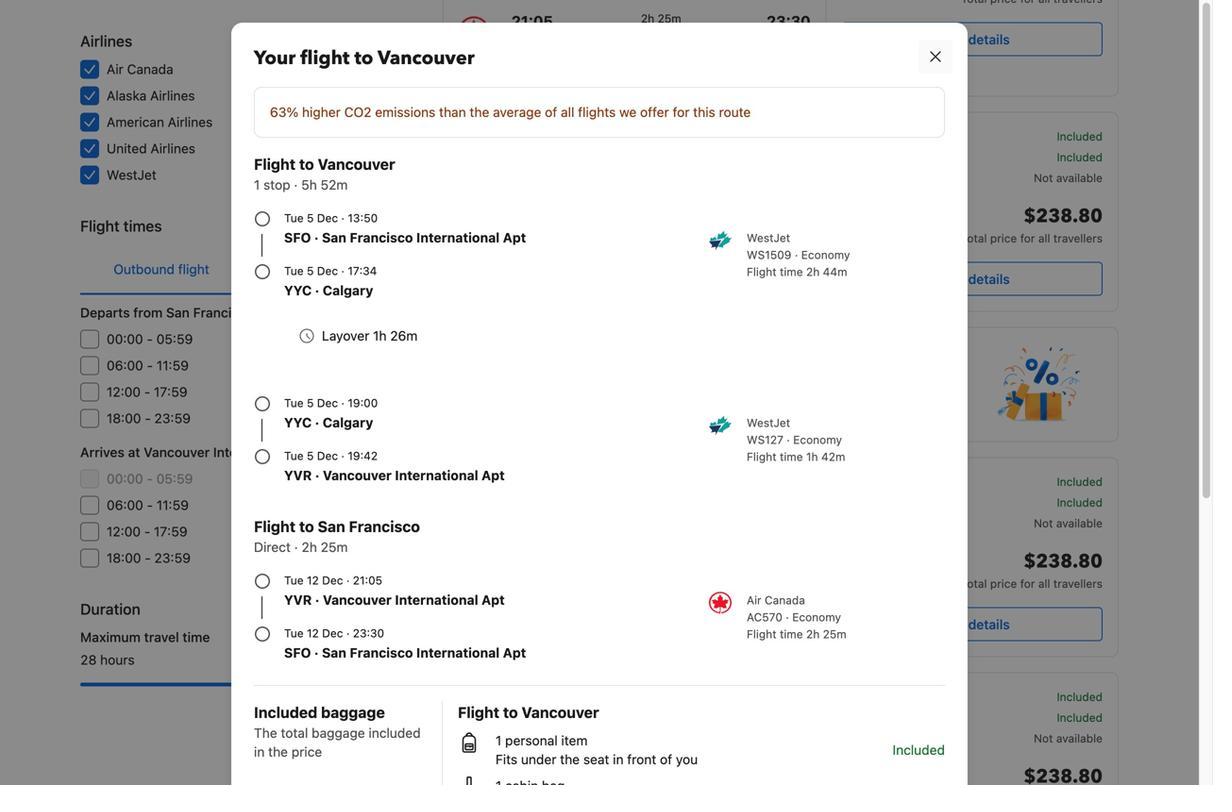 Task type: vqa. For each thing, say whether or not it's contained in the screenshot.


Task type: locate. For each thing, give the bounding box(es) containing it.
airport down tue 5 dec · 19:00 yyc · calgary
[[295, 445, 339, 460]]

dec down the flight to vancouver 1 stop · 5h 52m
[[317, 212, 338, 225]]

23:30 inside tue 12 dec · 23:30 sfo · san francisco international apt
[[353, 627, 384, 640]]

1 18:00 from the top
[[107, 411, 141, 426]]

25m inside air canada ac570 · economy flight time 2h 25m
[[823, 628, 847, 641]]

9
[[397, 114, 405, 130]]

air inside air canada ac570 · economy flight time 2h 25m
[[747, 594, 762, 607]]

2 vertical spatial 25m
[[823, 628, 847, 641]]

baggage up included at the bottom
[[321, 704, 385, 722]]

1 vertical spatial 13:50
[[348, 212, 378, 225]]

19:42 inside tue 5 dec · 19:42 yvr · vancouver international apt
[[348, 449, 378, 463]]

airlines
[[80, 32, 132, 50], [150, 88, 195, 103], [168, 114, 213, 130], [151, 141, 195, 156]]

1 view details button from the top
[[842, 22, 1103, 56]]

vancouver inside tue 5 dec · 19:42 yvr · vancouver international apt
[[323, 468, 392, 483]]

52m down the offer
[[658, 130, 682, 143]]

0 vertical spatial westjet image
[[709, 229, 732, 252]]

of
[[545, 104, 557, 120], [660, 752, 672, 768]]

westjet image for calgary
[[709, 415, 732, 437]]

economy inside westjet ws1509 · economy flight time 2h 44m
[[801, 248, 850, 262]]

vancouver inside tue 12 dec · 21:05 yvr · vancouver international apt
[[323, 592, 392, 608]]

5 inside tue 5 dec · 19:00 yyc · calgary
[[307, 397, 314, 410]]

1 vertical spatial view details button
[[842, 262, 1103, 296]]

international inside tue 12 dec · 21:05 yvr · vancouver international apt
[[395, 592, 478, 608]]

2 vertical spatial economy
[[792, 611, 841, 624]]

in
[[254, 745, 265, 760], [613, 752, 624, 768]]

1h inside westjet ws127 · economy flight time 1h 42m
[[806, 450, 818, 464]]

0 vertical spatial 06:00
[[107, 358, 143, 373]]

5 inside tue 5 dec · 17:34 yyc · calgary
[[307, 264, 314, 278]]

0 vertical spatial view details button
[[842, 22, 1103, 56]]

2 $238.80 total price for all travellers from the top
[[961, 549, 1103, 591]]

00:00 for arrives
[[107, 471, 143, 487]]

2 06:00 from the top
[[107, 498, 143, 513]]

0 vertical spatial 05:59
[[156, 331, 193, 347]]

05:59 for vancouver
[[156, 471, 193, 487]]

1 11:59 from the top
[[157, 358, 189, 373]]

dec inside tue 12 dec · 21:05 yvr · vancouver international apt
[[322, 574, 343, 587]]

5 for tue 5 dec · 13:50 sfo · san francisco international apt
[[307, 212, 314, 225]]

0 vertical spatial 11:59
[[157, 358, 189, 373]]

flight inside button
[[178, 262, 209, 277]]

75
[[390, 61, 405, 77]]

sfo
[[284, 230, 311, 245], [742, 238, 765, 252], [742, 584, 765, 597], [284, 645, 311, 661], [512, 713, 534, 727]]

in inside 1 personal item fits under the seat in front of you
[[613, 752, 624, 768]]

25m inside flight to san francisco direct · 2h 25m
[[321, 540, 348, 555]]

0 vertical spatial total
[[961, 232, 987, 245]]

2 06:00 - 11:59 from the top
[[107, 498, 189, 513]]

yvr inside tue 12 dec · 21:05 yvr · vancouver international apt
[[284, 592, 312, 608]]

flight inside button
[[330, 262, 362, 277]]

to up personal
[[503, 704, 518, 722]]

17:59 up arrives at vancouver international airport
[[154, 384, 187, 400]]

21:05 down flight to san francisco direct · 2h 25m
[[353, 574, 382, 587]]

5 inside tue 5 dec · 19:42 yvr · vancouver international apt
[[307, 449, 314, 463]]

5 inside tue 5 dec · 13:50 sfo · san francisco international apt
[[307, 212, 314, 225]]

tue inside tue 12 dec · 23:30 sfo · san francisco international apt
[[284, 627, 304, 640]]

0 vertical spatial for
[[673, 104, 690, 120]]

yvr down direct
[[284, 592, 312, 608]]

the right than
[[470, 104, 489, 120]]

american
[[107, 114, 164, 130]]

1 not from the top
[[1034, 171, 1053, 185]]

1 vertical spatial airport
[[295, 445, 339, 460]]

vancouver down co2
[[318, 155, 395, 173]]

2 calgary from the top
[[323, 415, 373, 431]]

to for flight to san francisco direct · 2h 25m
[[299, 518, 314, 536]]

time down ws127
[[780, 450, 803, 464]]

0 horizontal spatial 23:30
[[353, 627, 384, 640]]

2 $238.80 from the top
[[1024, 549, 1103, 575]]

1 18:00 - 23:59 from the top
[[107, 411, 191, 426]]

. for 13:50
[[537, 710, 541, 723]]

westjet
[[107, 167, 157, 183], [747, 231, 790, 245], [747, 416, 790, 430], [459, 745, 502, 758]]

0 vertical spatial not
[[1034, 171, 1053, 185]]

1 12:00 - 17:59 from the top
[[107, 384, 187, 400]]

to down higher at the top left of the page
[[299, 155, 314, 173]]

17:59 down arrives at vancouver international airport
[[154, 524, 187, 540]]

vancouver up 27
[[378, 45, 475, 71]]

2 vertical spatial yvr
[[284, 592, 312, 608]]

tue for tue 12 dec · 23:30 sfo · san francisco international apt
[[284, 627, 304, 640]]

06:00 - 11:59 down from
[[107, 358, 189, 373]]

2 vertical spatial view details
[[935, 617, 1010, 633]]

2h inside westjet ws1509 · economy flight time 2h 44m
[[806, 265, 820, 279]]

1 00:00 from the top
[[107, 331, 143, 347]]

13:50
[[512, 130, 554, 148], [348, 212, 378, 225], [512, 691, 554, 709]]

1 06:00 from the top
[[107, 358, 143, 373]]

to inside the flight to vancouver 1 stop · 5h 52m
[[299, 155, 314, 173]]

5h inside the flight to vancouver 1 stop · 5h 52m
[[301, 177, 317, 193]]

2 yyc from the top
[[284, 415, 312, 431]]

21:05 inside tue 12 dec · 21:05 yvr · vancouver international apt
[[353, 574, 382, 587]]

2h left 44m
[[806, 265, 820, 279]]

0 vertical spatial view
[[935, 32, 965, 47]]

2h inside flight to san francisco direct · 2h 25m
[[302, 540, 317, 555]]

0 vertical spatial 52m
[[658, 130, 682, 143]]

1 23:59 from the top
[[154, 411, 191, 426]]

1 vertical spatial item
[[561, 733, 588, 749]]

6 tue from the top
[[284, 627, 304, 640]]

52m
[[658, 130, 682, 143], [321, 177, 348, 193]]

1 vertical spatial 06:00
[[107, 498, 143, 513]]

flight inside the flight to vancouver 1 stop · 5h 52m
[[254, 155, 296, 173]]

· inside westjet ws1509 · economy flight time 2h 44m
[[795, 248, 798, 262]]

1 horizontal spatial the
[[470, 104, 489, 120]]

2 horizontal spatial canada
[[765, 594, 805, 607]]

flight up direct
[[254, 518, 296, 536]]

. up 'ac570'
[[768, 580, 771, 593]]

to for flight to vancouver 1 stop · 5h 52m
[[299, 155, 314, 173]]

0 vertical spatial yyc
[[284, 283, 312, 298]]

18:00 - 23:59 for at
[[107, 550, 191, 566]]

1 vertical spatial 52m
[[321, 177, 348, 193]]

1 vertical spatial $238.80 total price for all travellers
[[961, 549, 1103, 591]]

19:42 up 15:35
[[769, 130, 811, 148]]

time inside air canada ac570 · economy flight time 2h 25m
[[780, 628, 803, 641]]

1 left the stop on the left of page
[[254, 177, 260, 193]]

. up the ws1509
[[768, 235, 771, 248]]

5 for tue 5 dec · 17:34 yyc · calgary
[[307, 264, 314, 278]]

airlines up united airlines
[[168, 114, 213, 130]]

18:00 up duration
[[107, 550, 141, 566]]

0 horizontal spatial canada
[[127, 61, 173, 77]]

included inside included baggage the total baggage included in the price
[[254, 704, 317, 722]]

2 vertical spatial not available
[[1034, 732, 1103, 745]]

1 $238.80 total price for all travellers from the top
[[961, 203, 1103, 245]]

tue for tue 12 dec · 21:05 yvr · vancouver international apt
[[284, 574, 304, 587]]

2h
[[641, 12, 655, 25], [806, 265, 820, 279], [302, 540, 317, 555], [806, 628, 820, 641]]

dec inside tue 5 dec · 19:00 yyc · calgary
[[317, 397, 338, 410]]

2 total from the top
[[961, 577, 987, 591]]

1 vertical spatial .
[[768, 580, 771, 593]]

dec down flight to san francisco direct · 2h 25m
[[322, 574, 343, 587]]

calgary down 17:34
[[323, 283, 373, 298]]

1 horizontal spatial in
[[613, 752, 624, 768]]

included inside the included checked bag
[[1057, 711, 1103, 725]]

tue inside tue 5 dec · 19:00 yyc · calgary
[[284, 397, 304, 410]]

your flight to vancouver
[[254, 45, 475, 71]]

0 vertical spatial 21:05
[[512, 12, 553, 30]]

06:00 - 11:59 down at
[[107, 498, 189, 513]]

06:00 - 11:59
[[107, 358, 189, 373], [107, 498, 189, 513]]

yvr inside 13:10 yvr
[[512, 238, 534, 252]]

.
[[768, 235, 771, 248], [768, 580, 771, 593], [537, 710, 541, 723]]

flight inside westjet ws1509 · economy flight time 2h 44m
[[747, 265, 777, 279]]

dec down tue 12 dec · 21:05 yvr · vancouver international apt
[[322, 627, 343, 640]]

2 00:00 - 05:59 from the top
[[107, 471, 193, 487]]

5 inside 13:50 sfo . 5 dec
[[544, 713, 551, 727]]

tab list
[[80, 245, 405, 296]]

00:00 down at
[[107, 471, 143, 487]]

2 05:59 from the top
[[156, 471, 193, 487]]

1 vertical spatial view details
[[935, 271, 1010, 287]]

19:42 down 19:00
[[348, 449, 378, 463]]

. up personal
[[537, 710, 541, 723]]

2h right direct
[[302, 540, 317, 555]]

2 view details from the top
[[935, 271, 1010, 287]]

1 00:00 - 05:59 from the top
[[107, 331, 193, 347]]

international inside tue 12 dec · 23:30 sfo · san francisco international apt
[[416, 645, 500, 661]]

1 vertical spatial 11:59
[[157, 498, 189, 513]]

06:00 - 11:59 for at
[[107, 498, 189, 513]]

for
[[673, 104, 690, 120], [1020, 232, 1035, 245], [1020, 577, 1035, 591]]

1 12:00 from the top
[[107, 384, 141, 400]]

airlines for alaska airlines
[[150, 88, 195, 103]]

international inside tue 5 dec · 19:42 yvr · vancouver international apt
[[395, 468, 478, 483]]

return flight
[[286, 262, 362, 277]]

1 vertical spatial 23:30
[[353, 627, 384, 640]]

· inside flight to san francisco direct · 2h 25m
[[294, 540, 298, 555]]

1 vertical spatial $238.80
[[1024, 549, 1103, 575]]

airlines up american airlines
[[150, 88, 195, 103]]

0 vertical spatial travellers
[[1054, 232, 1103, 245]]

1 vertical spatial 5h
[[301, 177, 317, 193]]

1 vertical spatial view
[[935, 271, 965, 287]]

vancouver right at
[[144, 445, 210, 460]]

to left "75"
[[354, 45, 373, 71]]

francisco down the 0
[[349, 518, 420, 536]]

westjet inside westjet ws127 · economy flight time 1h 42m
[[747, 416, 790, 430]]

flight for your
[[300, 45, 350, 71]]

0 vertical spatial 06:00 - 11:59
[[107, 358, 189, 373]]

1 vertical spatial travellers
[[1054, 577, 1103, 591]]

the
[[470, 104, 489, 120], [268, 745, 288, 760], [560, 752, 580, 768]]

not for 3rd view details button from the top
[[1034, 517, 1053, 530]]

1 vertical spatial not available
[[1034, 517, 1103, 530]]

1 horizontal spatial 1
[[496, 733, 502, 749]]

in right seat at the bottom of page
[[613, 752, 624, 768]]

direct
[[254, 540, 291, 555]]

tue 5 dec · 13:50 sfo · san francisco international apt
[[284, 212, 526, 245]]

1 inside 1 personal item fits under the seat in front of you
[[496, 733, 502, 749]]

times
[[123, 217, 162, 235]]

11:59 down arrives at vancouver international airport
[[157, 498, 189, 513]]

11:59 for san
[[157, 358, 189, 373]]

2 travellers from the top
[[1054, 577, 1103, 591]]

apt inside tue 12 dec · 21:05 yvr · vancouver international apt
[[482, 592, 505, 608]]

18:00 for arrives
[[107, 550, 141, 566]]

view
[[935, 32, 965, 47], [935, 271, 965, 287], [935, 617, 965, 633]]

international left 13:10 yvr
[[416, 230, 500, 245]]

63% higher co2 emissions than the average of all flights we offer for this route
[[270, 104, 751, 120]]

0 horizontal spatial 1
[[254, 177, 260, 193]]

3 tue from the top
[[284, 397, 304, 410]]

1 vertical spatial 18:00
[[107, 550, 141, 566]]

offer
[[640, 104, 669, 120]]

1 vertical spatial 12:00 - 17:59
[[107, 524, 187, 540]]

to for flight to vancouver
[[503, 704, 518, 722]]

1 horizontal spatial 1h
[[806, 450, 818, 464]]

1 yyc from the top
[[284, 283, 312, 298]]

available
[[1056, 171, 1103, 185], [1056, 517, 1103, 530], [1056, 732, 1103, 745]]

. inside sfo . 12 dec
[[768, 580, 771, 593]]

2 18:00 - 23:59 from the top
[[107, 550, 191, 566]]

the down the at the left bottom of page
[[268, 745, 288, 760]]

travellers
[[1054, 232, 1103, 245], [1054, 577, 1103, 591]]

1 vertical spatial 25m
[[321, 540, 348, 555]]

international up tue 12 dec · 23:30 sfo · san francisco international apt
[[395, 592, 478, 608]]

yyc up arrives at vancouver international airport
[[284, 415, 312, 431]]

outbound flight button
[[80, 245, 243, 294]]

alaska
[[107, 88, 147, 103]]

westjet image
[[709, 229, 732, 252], [709, 415, 732, 437]]

$238.80 total price for all travellers for 3rd view details button from the top
[[961, 549, 1103, 591]]

0 vertical spatial not available
[[1034, 171, 1103, 185]]

1 calgary from the top
[[323, 283, 373, 298]]

00:00 - 05:59 down at
[[107, 471, 193, 487]]

3 view from the top
[[935, 617, 965, 633]]

1 $238.80 from the top
[[1024, 203, 1103, 229]]

the
[[254, 726, 277, 741]]

time
[[780, 265, 803, 279], [780, 450, 803, 464], [780, 628, 803, 641], [183, 630, 210, 645]]

00:00 for departs
[[107, 331, 143, 347]]

1 travellers from the top
[[1054, 232, 1103, 245]]

item right personal
[[914, 130, 937, 143]]

0 vertical spatial 23:59
[[154, 411, 191, 426]]

1 vertical spatial 06:00 - 11:59
[[107, 498, 189, 513]]

dec right air canada icon
[[790, 584, 811, 597]]

0 vertical spatial view details
[[935, 32, 1010, 47]]

time inside maximum travel time 28 hours
[[183, 630, 210, 645]]

tue
[[284, 212, 304, 225], [284, 264, 304, 278], [284, 397, 304, 410], [284, 449, 304, 463], [284, 574, 304, 587], [284, 627, 304, 640]]

flights
[[578, 104, 616, 120]]

. inside 15:35 sfo . 12 dec
[[768, 235, 771, 248]]

4 tue from the top
[[284, 449, 304, 463]]

1 horizontal spatial of
[[660, 752, 672, 768]]

flight up the stop on the left of page
[[254, 155, 296, 173]]

1h left 18
[[373, 328, 387, 344]]

apt inside tue 5 dec · 19:42 yvr · vancouver international apt
[[482, 468, 505, 483]]

tue for tue 5 dec · 13:50 sfo · san francisco international apt
[[284, 212, 304, 225]]

yyc
[[284, 283, 312, 298], [284, 415, 312, 431]]

economy for san francisco international apt
[[801, 248, 850, 262]]

westjet left personal
[[459, 745, 502, 758]]

tue for tue 5 dec · 19:42 yvr · vancouver international apt
[[284, 449, 304, 463]]

the for fits
[[560, 752, 580, 768]]

air up 'ac570'
[[747, 594, 762, 607]]

06:00 down the departs
[[107, 358, 143, 373]]

1 vertical spatial 1h
[[806, 450, 818, 464]]

in down the at the left bottom of page
[[254, 745, 265, 760]]

dec left 17:34
[[317, 264, 338, 278]]

flight right "your"
[[300, 45, 350, 71]]

the inside 1 personal item fits under the seat in front of you
[[560, 752, 580, 768]]

5
[[307, 212, 314, 225], [307, 264, 314, 278], [307, 397, 314, 410], [307, 449, 314, 463], [544, 713, 551, 727]]

flight down ws127
[[747, 450, 777, 464]]

1 06:00 - 11:59 from the top
[[107, 358, 189, 373]]

total
[[281, 726, 308, 741]]

0 vertical spatial details
[[968, 32, 1010, 47]]

18
[[391, 331, 405, 347]]

san up included baggage the total baggage included in the price
[[322, 645, 346, 661]]

canada up 'ac570'
[[765, 594, 805, 607]]

0 vertical spatial .
[[768, 235, 771, 248]]

apt inside tue 12 dec · 23:30 sfo · san francisco international apt
[[503, 645, 526, 661]]

economy inside westjet ws127 · economy flight time 1h 42m
[[793, 433, 842, 447]]

view details
[[935, 32, 1010, 47], [935, 271, 1010, 287], [935, 617, 1010, 633]]

1h
[[373, 328, 387, 344], [806, 450, 818, 464]]

06:00 for arrives
[[107, 498, 143, 513]]

yvr inside tue 5 dec · 19:42 yvr · vancouver international apt
[[284, 468, 312, 483]]

apt
[[503, 230, 526, 245], [482, 468, 505, 483], [482, 592, 505, 608], [503, 645, 526, 661]]

calgary for tue 5 dec · 19:00 yyc · calgary
[[323, 415, 373, 431]]

san
[[322, 230, 346, 245], [166, 305, 190, 321], [318, 518, 345, 536], [322, 645, 346, 661]]

apt inside tue 5 dec · 13:50 sfo · san francisco international apt
[[503, 230, 526, 245]]

0 vertical spatial 1
[[254, 177, 260, 193]]

not for 2nd view details button from the bottom of the page
[[1034, 171, 1053, 185]]

1 not available from the top
[[1034, 171, 1103, 185]]

. for 15:35
[[768, 235, 771, 248]]

dec inside tue 5 dec · 19:42 yvr · vancouver international apt
[[317, 449, 338, 463]]

economy up 42m
[[793, 433, 842, 447]]

air up than
[[459, 66, 474, 79]]

5 left 19:00
[[307, 397, 314, 410]]

2 vertical spatial .
[[537, 710, 541, 723]]

1h left 42m
[[806, 450, 818, 464]]

flight for return
[[330, 262, 362, 277]]

0 horizontal spatial the
[[268, 745, 288, 760]]

1 vertical spatial 1
[[496, 733, 502, 749]]

westjet up the ws1509
[[747, 231, 790, 245]]

05:59 for san
[[156, 331, 193, 347]]

5h 52m
[[641, 130, 682, 143]]

18:00
[[107, 411, 141, 426], [107, 550, 141, 566]]

0 horizontal spatial 21:05
[[353, 574, 382, 587]]

1 vertical spatial 00:00 - 05:59
[[107, 471, 193, 487]]

$238.80 total price for all travellers for 2nd view details button from the bottom of the page
[[961, 203, 1103, 245]]

flight
[[300, 45, 350, 71], [178, 262, 209, 277], [330, 262, 362, 277]]

westjet up ws127
[[747, 416, 790, 430]]

canada up "alaska airlines"
[[127, 61, 173, 77]]

5 left 17:34
[[307, 264, 314, 278]]

1 tue from the top
[[284, 212, 304, 225]]

06:00 down at
[[107, 498, 143, 513]]

00:00 - 05:59 for at
[[107, 471, 193, 487]]

3 not from the top
[[1034, 732, 1053, 745]]

18:00 - 23:59
[[107, 411, 191, 426], [107, 550, 191, 566]]

1 horizontal spatial 19:42
[[769, 130, 811, 148]]

11:59 for vancouver
[[157, 498, 189, 513]]

12:00 - 17:59 up at
[[107, 384, 187, 400]]

2 tue from the top
[[284, 264, 304, 278]]

of right the average
[[545, 104, 557, 120]]

tue inside tue 5 dec · 17:34 yyc · calgary
[[284, 264, 304, 278]]

1 vertical spatial not
[[1034, 517, 1053, 530]]

1 inside the flight to vancouver 1 stop · 5h 52m
[[254, 177, 260, 193]]

2h down sfo . 12 dec
[[806, 628, 820, 641]]

dec inside tue 5 dec · 17:34 yyc · calgary
[[317, 264, 338, 278]]

0 horizontal spatial item
[[561, 733, 588, 749]]

2 vertical spatial all
[[1038, 577, 1050, 591]]

5h right the stop on the left of page
[[301, 177, 317, 193]]

0 vertical spatial economy
[[801, 248, 850, 262]]

1 westjet image from the top
[[709, 229, 732, 252]]

of left "you"
[[660, 752, 672, 768]]

seat
[[583, 752, 609, 768]]

2 23:59 from the top
[[154, 550, 191, 566]]

2 00:00 from the top
[[107, 471, 143, 487]]

item inside 1 personal item fits under the seat in front of you
[[561, 733, 588, 749]]

3 not available from the top
[[1034, 732, 1103, 745]]

tue inside tue 5 dec · 13:50 sfo · san francisco international apt
[[284, 212, 304, 225]]

23:59 up arrives at vancouver international airport
[[154, 411, 191, 426]]

0 horizontal spatial 25m
[[321, 540, 348, 555]]

total
[[961, 232, 987, 245], [961, 577, 987, 591]]

westjet inside westjet ws1509 · economy flight time 2h 44m
[[747, 231, 790, 245]]

tue inside tue 12 dec · 21:05 yvr · vancouver international apt
[[284, 574, 304, 587]]

11:59 down from
[[157, 358, 189, 373]]

11:59
[[157, 358, 189, 373], [157, 498, 189, 513]]

05:59 down from
[[156, 331, 193, 347]]

2h inside air canada ac570 · economy flight time 2h 25m
[[806, 628, 820, 641]]

yyc down return
[[284, 283, 312, 298]]

vancouver
[[378, 45, 475, 71], [318, 155, 395, 173], [144, 445, 210, 460], [323, 468, 392, 483], [323, 592, 392, 608], [522, 704, 599, 722]]

international up 211
[[395, 468, 478, 483]]

calgary inside tue 5 dec · 19:00 yyc · calgary
[[323, 415, 373, 431]]

2 18:00 from the top
[[107, 550, 141, 566]]

13:50 inside tue 5 dec · 13:50 sfo · san francisco international apt
[[348, 212, 378, 225]]

· inside air canada ac570 · economy flight time 2h 25m
[[786, 611, 789, 624]]

flight times
[[80, 217, 162, 235]]

1 vertical spatial economy
[[793, 433, 842, 447]]

dec inside tue 12 dec · 23:30 sfo · san francisco international apt
[[322, 627, 343, 640]]

francisco right from
[[193, 305, 254, 321]]

2 westjet image from the top
[[709, 415, 732, 437]]

12
[[774, 238, 787, 252], [307, 574, 319, 587], [774, 584, 787, 597], [307, 627, 319, 640]]

06:00 - 11:59 for from
[[107, 358, 189, 373]]

12:00 - 17:59
[[107, 384, 187, 400], [107, 524, 187, 540]]

time down 'ac570'
[[780, 628, 803, 641]]

the inside included baggage the total baggage included in the price
[[268, 745, 288, 760]]

2 horizontal spatial air
[[747, 594, 762, 607]]

yyc for tue 5 dec · 19:00 yyc · calgary
[[284, 415, 312, 431]]

2 11:59 from the top
[[157, 498, 189, 513]]

dec left 19:00
[[317, 397, 338, 410]]

item
[[914, 130, 937, 143], [561, 733, 588, 749]]

1 vertical spatial 19:42
[[348, 449, 378, 463]]

1 horizontal spatial 23:30
[[767, 12, 811, 30]]

to inside flight to san francisco direct · 2h 25m
[[299, 518, 314, 536]]

00:00 - 05:59 down from
[[107, 331, 193, 347]]

12 up 'ac570'
[[774, 584, 787, 597]]

1 total from the top
[[961, 232, 987, 245]]

1 05:59 from the top
[[156, 331, 193, 347]]

flight inside dialog
[[300, 45, 350, 71]]

1 vertical spatial yvr
[[284, 468, 312, 483]]

flight
[[254, 155, 296, 173], [80, 217, 120, 235], [747, 265, 777, 279], [747, 450, 777, 464], [254, 518, 296, 536], [747, 628, 777, 641], [458, 704, 500, 722]]

dec down 15:35
[[790, 238, 811, 252]]

1 vertical spatial calgary
[[323, 415, 373, 431]]

·
[[294, 177, 298, 193], [341, 212, 345, 225], [314, 230, 319, 245], [795, 248, 798, 262], [341, 264, 345, 278], [315, 283, 319, 298], [341, 397, 345, 410], [315, 415, 319, 431], [787, 433, 790, 447], [341, 449, 345, 463], [315, 468, 320, 483], [294, 540, 298, 555], [346, 574, 350, 587], [315, 592, 320, 608], [786, 611, 789, 624], [346, 627, 350, 640], [314, 645, 319, 661]]

1 horizontal spatial 5h
[[641, 130, 655, 143]]

calgary down 19:00
[[323, 415, 373, 431]]

air canada up the 63% higher co2 emissions than the average of all flights we offer for this route on the top of page
[[459, 66, 517, 79]]

38
[[389, 167, 405, 183]]

airlines up alaska
[[80, 32, 132, 50]]

stop
[[264, 177, 290, 193]]

calgary inside tue 5 dec · 17:34 yyc · calgary
[[323, 283, 373, 298]]

flight up fits
[[458, 704, 500, 722]]

5 up personal
[[544, 713, 551, 727]]

5 tue from the top
[[284, 574, 304, 587]]

vancouver inside the flight to vancouver 1 stop · 5h 52m
[[318, 155, 395, 173]]

tue 5 dec · 19:42 yvr · vancouver international apt
[[284, 449, 505, 483]]

not
[[1034, 171, 1053, 185], [1034, 517, 1053, 530], [1034, 732, 1053, 745]]

2 horizontal spatial 25m
[[823, 628, 847, 641]]

0 vertical spatial 19:42
[[769, 130, 811, 148]]

1 vertical spatial available
[[1056, 517, 1103, 530]]

international
[[416, 230, 500, 245], [257, 305, 336, 321], [213, 445, 292, 460], [395, 468, 478, 483], [395, 592, 478, 608], [416, 645, 500, 661]]

5 down the flight to vancouver 1 stop · 5h 52m
[[307, 212, 314, 225]]

yyc inside tue 5 dec · 17:34 yyc · calgary
[[284, 283, 312, 298]]

21:05
[[512, 12, 553, 30], [353, 574, 382, 587]]

0 vertical spatial 18:00 - 23:59
[[107, 411, 191, 426]]

francisco
[[350, 230, 413, 245], [193, 305, 254, 321], [349, 518, 420, 536], [350, 645, 413, 661]]

calgary
[[323, 283, 373, 298], [323, 415, 373, 431]]

not available
[[1034, 171, 1103, 185], [1034, 517, 1103, 530], [1034, 732, 1103, 745]]

yyc inside tue 5 dec · 19:00 yyc · calgary
[[284, 415, 312, 431]]

sfo inside 13:50 sfo . 5 dec
[[512, 713, 534, 727]]

item up seat at the bottom of page
[[561, 733, 588, 749]]

flight down the ws1509
[[747, 265, 777, 279]]

dec inside 13:50 sfo . 5 dec
[[554, 713, 575, 727]]

0 horizontal spatial 52m
[[321, 177, 348, 193]]

airlines down american airlines
[[151, 141, 195, 156]]

0 horizontal spatial in
[[254, 745, 265, 760]]

1 vertical spatial 18:00 - 23:59
[[107, 550, 191, 566]]

0 vertical spatial $238.80 total price for all travellers
[[961, 203, 1103, 245]]

2 details from the top
[[968, 271, 1010, 287]]

2 vertical spatial view details button
[[842, 608, 1103, 642]]

2 not from the top
[[1034, 517, 1053, 530]]

your flight to vancouver dialog
[[209, 0, 990, 786]]

52m right the stop on the left of page
[[321, 177, 348, 193]]

ws1509
[[747, 248, 792, 262]]

baggage right total at the bottom left of page
[[312, 726, 365, 741]]

dec for tue 12 dec · 23:30 sfo · san francisco international apt
[[322, 627, 343, 640]]

23:59 for san
[[154, 411, 191, 426]]

0 vertical spatial 12:00
[[107, 384, 141, 400]]

bag
[[915, 732, 935, 745]]

0 vertical spatial price
[[990, 232, 1017, 245]]

5h down the offer
[[641, 130, 655, 143]]

06:00
[[107, 358, 143, 373], [107, 498, 143, 513]]

yyc for tue 5 dec · 17:34 yyc · calgary
[[284, 283, 312, 298]]

23:30
[[767, 12, 811, 30], [353, 627, 384, 640]]

18:00 - 23:59 up duration
[[107, 550, 191, 566]]

1 vertical spatial baggage
[[312, 726, 365, 741]]

1 up fits
[[496, 733, 502, 749]]

1 vertical spatial westjet image
[[709, 415, 732, 437]]

0 vertical spatial 1h
[[373, 328, 387, 344]]

2 vertical spatial for
[[1020, 577, 1035, 591]]

time right travel on the left bottom
[[183, 630, 210, 645]]

layover 1h 26m
[[322, 328, 418, 344]]

0 vertical spatial calgary
[[323, 283, 373, 298]]

13:50 inside 13:50 sfo . 5 dec
[[512, 691, 554, 709]]

1 vertical spatial 00:00
[[107, 471, 143, 487]]

flight down 'ac570'
[[747, 628, 777, 641]]

dec inside tue 5 dec · 13:50 sfo · san francisco international apt
[[317, 212, 338, 225]]



Task type: describe. For each thing, give the bounding box(es) containing it.
westjet image for san francisco international apt
[[709, 229, 732, 252]]

2 view from the top
[[935, 271, 965, 287]]

19:00
[[348, 397, 378, 410]]

13:10
[[512, 216, 551, 234]]

· inside westjet ws127 · economy flight time 1h 42m
[[787, 433, 790, 447]]

alaska airlines
[[107, 88, 195, 103]]

francisco inside flight to san francisco direct · 2h 25m
[[349, 518, 420, 536]]

12 inside tue 12 dec · 21:05 yvr · vancouver international apt
[[307, 574, 319, 587]]

genius image
[[997, 347, 1080, 423]]

sfo inside tue 12 dec · 23:30 sfo · san francisco international apt
[[284, 645, 311, 661]]

15:35 sfo . 12 dec
[[742, 216, 811, 252]]

in inside included baggage the total baggage included in the price
[[254, 745, 265, 760]]

18:00 - 23:59 for from
[[107, 411, 191, 426]]

13:50 sfo . 5 dec
[[512, 691, 575, 727]]

52m inside the flight to vancouver 1 stop · 5h 52m
[[321, 177, 348, 193]]

arrives
[[80, 445, 125, 460]]

emissions
[[375, 104, 436, 120]]

flight to vancouver 1 stop · 5h 52m
[[254, 155, 395, 193]]

15:35
[[769, 216, 811, 234]]

12 inside tue 12 dec · 23:30 sfo · san francisco international apt
[[307, 627, 319, 640]]

12 inside sfo . 12 dec
[[774, 584, 787, 597]]

dec for tue 5 dec · 17:34 yyc · calgary
[[317, 264, 338, 278]]

2 view details button from the top
[[842, 262, 1103, 296]]

2h up the offer
[[641, 12, 655, 25]]

yvr for tue 5 dec · 19:42 yvr · vancouver international apt
[[284, 468, 312, 483]]

dec for tue 5 dec · 19:00 yyc · calgary
[[317, 397, 338, 410]]

this
[[693, 104, 715, 120]]

· inside the flight to vancouver 1 stop · 5h 52m
[[294, 177, 298, 193]]

tue for tue 5 dec · 17:34 yyc · calgary
[[284, 264, 304, 278]]

flight to san francisco direct · 2h 25m
[[254, 518, 420, 555]]

outbound flight
[[114, 262, 209, 277]]

from
[[133, 305, 163, 321]]

flight inside flight to san francisco direct · 2h 25m
[[254, 518, 296, 536]]

2 12:00 from the top
[[107, 524, 141, 540]]

0
[[397, 471, 405, 487]]

1 horizontal spatial air
[[459, 66, 474, 79]]

airlines for american airlines
[[168, 114, 213, 130]]

3 available from the top
[[1056, 732, 1103, 745]]

44m
[[823, 265, 847, 279]]

13:10 yvr
[[512, 216, 551, 252]]

63%
[[270, 104, 299, 120]]

departs
[[80, 305, 130, 321]]

san right from
[[166, 305, 190, 321]]

personal item
[[865, 130, 937, 143]]

international inside tue 5 dec · 13:50 sfo · san francisco international apt
[[416, 230, 500, 245]]

3 view details from the top
[[935, 617, 1010, 633]]

travel
[[144, 630, 179, 645]]

1 horizontal spatial canada
[[477, 66, 517, 79]]

dec for tue 12 dec · 21:05 yvr · vancouver international apt
[[322, 574, 343, 587]]

dec inside 15:35 sfo . 12 dec
[[790, 238, 811, 252]]

departs from san francisco international airport
[[80, 305, 383, 321]]

tab list containing outbound flight
[[80, 245, 405, 296]]

air canada ac570 · economy flight time 2h 25m
[[747, 594, 847, 641]]

12 inside 15:35 sfo . 12 dec
[[774, 238, 787, 252]]

3 details from the top
[[968, 617, 1010, 633]]

1 vertical spatial for
[[1020, 232, 1035, 245]]

0 horizontal spatial of
[[545, 104, 557, 120]]

0 vertical spatial item
[[914, 130, 937, 143]]

28
[[80, 652, 97, 668]]

42m
[[821, 450, 845, 464]]

for inside your flight to vancouver dialog
[[673, 104, 690, 120]]

00:00 - 05:59 for from
[[107, 331, 193, 347]]

2 12:00 - 17:59 from the top
[[107, 524, 187, 540]]

sfo inside tue 5 dec · 13:50 sfo · san francisco international apt
[[284, 230, 311, 245]]

at
[[128, 445, 140, 460]]

ac570
[[747, 611, 783, 624]]

0 horizontal spatial air canada
[[107, 61, 173, 77]]

06:00 for departs
[[107, 358, 143, 373]]

flight to vancouver
[[458, 704, 599, 722]]

included checked bag
[[865, 711, 1103, 745]]

flight left times
[[80, 217, 120, 235]]

sfo . 12 dec
[[742, 580, 811, 597]]

san inside tue 12 dec · 23:30 sfo · san francisco international apt
[[322, 645, 346, 661]]

included baggage the total baggage included in the price
[[254, 704, 421, 760]]

1 personal item fits under the seat in front of you
[[496, 733, 698, 768]]

ws127
[[747, 433, 784, 447]]

2 not available from the top
[[1034, 517, 1103, 530]]

san inside tue 5 dec · 13:50 sfo · san francisco international apt
[[322, 230, 346, 245]]

yvr for tue 12 dec · 21:05 yvr · vancouver international apt
[[284, 592, 312, 608]]

american airlines
[[107, 114, 213, 130]]

tue 12 dec · 23:30 sfo · san francisco international apt
[[284, 627, 526, 661]]

route
[[719, 104, 751, 120]]

economy inside air canada ac570 · economy flight time 2h 25m
[[792, 611, 841, 624]]

united airlines
[[107, 141, 195, 156]]

sfo inside 15:35 sfo . 12 dec
[[742, 238, 765, 252]]

under
[[521, 752, 557, 768]]

sfo inside sfo . 12 dec
[[742, 584, 765, 597]]

26m
[[390, 328, 418, 344]]

arrives at vancouver international airport
[[80, 445, 339, 460]]

the for emissions
[[470, 104, 489, 120]]

included
[[369, 726, 421, 741]]

23:59 for vancouver
[[154, 550, 191, 566]]

tue 12 dec · 21:05 yvr · vancouver international apt
[[284, 574, 505, 608]]

hours
[[100, 652, 135, 668]]

1 vertical spatial all
[[1038, 232, 1050, 245]]

flight inside air canada ac570 · economy flight time 2h 25m
[[747, 628, 777, 641]]

18:00 for departs
[[107, 411, 141, 426]]

1 horizontal spatial 21:05
[[512, 12, 553, 30]]

0 horizontal spatial air
[[107, 61, 123, 77]]

flight inside westjet ws127 · economy flight time 1h 42m
[[747, 450, 777, 464]]

total for 2nd view details button from the bottom of the page
[[961, 232, 987, 245]]

13:50 for 13:50 sfo . 5 dec
[[512, 691, 554, 709]]

1 horizontal spatial 25m
[[658, 12, 681, 25]]

dec for tue 5 dec · 13:50 sfo · san francisco international apt
[[317, 212, 338, 225]]

time inside westjet ws1509 · economy flight time 2h 44m
[[780, 265, 803, 279]]

francisco inside tue 5 dec · 13:50 sfo · san francisco international apt
[[350, 230, 413, 245]]

total for 3rd view details button from the top
[[961, 577, 987, 591]]

layover
[[322, 328, 369, 344]]

2 available from the top
[[1056, 517, 1103, 530]]

of inside 1 personal item fits under the seat in front of you
[[660, 752, 672, 768]]

price inside included baggage the total baggage included in the price
[[292, 745, 322, 760]]

1 17:59 from the top
[[154, 384, 187, 400]]

13:50 for 13:50
[[512, 130, 554, 148]]

international down return
[[257, 305, 336, 321]]

air canada image
[[709, 592, 732, 615]]

all inside your flight to vancouver dialog
[[561, 104, 574, 120]]

airlines for united airlines
[[151, 141, 195, 156]]

international down tue 5 dec · 19:00 yyc · calgary
[[213, 445, 292, 460]]

average
[[493, 104, 541, 120]]

1 horizontal spatial air canada
[[459, 66, 517, 79]]

personal
[[505, 733, 558, 749]]

tue 5 dec · 19:00 yyc · calgary
[[284, 397, 378, 431]]

san inside flight to san francisco direct · 2h 25m
[[318, 518, 345, 536]]

higher
[[302, 104, 341, 120]]

vancouver up personal
[[522, 704, 599, 722]]

united
[[107, 141, 147, 156]]

0 vertical spatial 23:30
[[767, 12, 811, 30]]

dec for tue 5 dec · 19:42 yvr · vancouver international apt
[[317, 449, 338, 463]]

personal
[[865, 130, 911, 143]]

canada inside air canada ac570 · economy flight time 2h 25m
[[765, 594, 805, 607]]

tue for tue 5 dec · 19:00 yyc · calgary
[[284, 397, 304, 410]]

westjet ws127 · economy flight time 1h 42m
[[747, 416, 845, 464]]

maximum travel time 28 hours
[[80, 630, 210, 668]]

2 17:59 from the top
[[154, 524, 187, 540]]

1 view from the top
[[935, 32, 965, 47]]

francisco inside tue 12 dec · 23:30 sfo · san francisco international apt
[[350, 645, 413, 661]]

time inside westjet ws127 · economy flight time 1h 42m
[[780, 450, 803, 464]]

tue 5 dec · 17:34 yyc · calgary
[[284, 264, 377, 298]]

you
[[676, 752, 698, 768]]

dec inside sfo . 12 dec
[[790, 584, 811, 597]]

2h 25m
[[641, 12, 681, 25]]

return
[[286, 262, 327, 277]]

westjet down united at the left top of the page
[[107, 167, 157, 183]]

3 view details button from the top
[[842, 608, 1103, 642]]

0 vertical spatial baggage
[[321, 704, 385, 722]]

1 vertical spatial price
[[990, 577, 1017, 591]]

maximum
[[80, 630, 141, 645]]

5 for tue 5 dec · 19:00 yyc · calgary
[[307, 397, 314, 410]]

your
[[254, 45, 296, 71]]

front
[[627, 752, 657, 768]]

1 view details from the top
[[935, 32, 1010, 47]]

we
[[619, 104, 637, 120]]

27
[[390, 88, 405, 103]]

co2
[[344, 104, 372, 120]]

5 for tue 5 dec · 19:42 yvr · vancouver international apt
[[307, 449, 314, 463]]

flight for outbound
[[178, 262, 209, 277]]

duration
[[80, 601, 140, 618]]

0 horizontal spatial 1h
[[373, 328, 387, 344]]

211
[[385, 524, 405, 540]]

return flight button
[[243, 245, 405, 294]]

0 vertical spatial airport
[[339, 305, 383, 321]]

westjet ws1509 · economy flight time 2h 44m
[[747, 231, 850, 279]]

calgary for tue 5 dec · 17:34 yyc · calgary
[[323, 283, 373, 298]]

17:34
[[348, 264, 377, 278]]

1 available from the top
[[1056, 171, 1103, 185]]

than
[[439, 104, 466, 120]]

1 details from the top
[[968, 32, 1010, 47]]

outbound
[[114, 262, 175, 277]]

economy for calgary
[[793, 433, 842, 447]]

fits
[[496, 752, 518, 768]]

checked
[[865, 732, 912, 745]]



